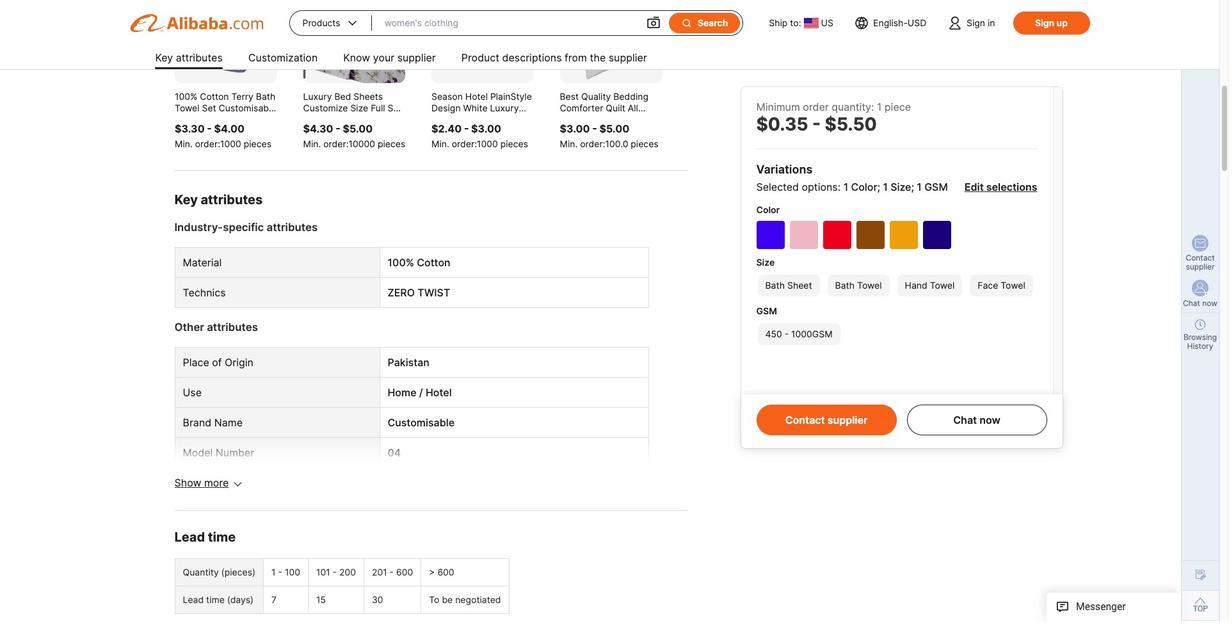 Task type: describe. For each thing, give the bounding box(es) containing it.
product
[[462, 51, 500, 64]]

order inside 'minimum order quantity: 1 piece $0.35 - $5.50'
[[803, 101, 829, 113]]


[[346, 17, 359, 29]]

hotel
[[426, 386, 452, 399]]

pieces for $2.40 - $3.00
[[500, 139, 528, 149]]

100.0
[[605, 139, 628, 149]]

: for $3.30
[[218, 139, 220, 149]]

pakistan
[[388, 356, 430, 369]]

more
[[204, 477, 229, 490]]

to be negotiated
[[429, 595, 501, 605]]

1 vertical spatial key attributes
[[175, 192, 263, 208]]

now inside button
[[980, 414, 1001, 427]]

arrow down image
[[234, 479, 242, 490]]

$3.00 inside $2.40 - $3.00 min. order : 1000 pieces
[[471, 123, 501, 135]]

usd
[[908, 17, 927, 28]]

ship to:
[[769, 17, 802, 28]]


[[646, 15, 662, 31]]

0 horizontal spatial key
[[155, 51, 173, 64]]

450
[[766, 329, 782, 339]]

$3.00 - $5.00 min. order : 100.0 pieces
[[560, 123, 658, 149]]

selected
[[757, 181, 799, 193]]

450 - 1000gsm link
[[757, 322, 842, 346]]

name
[[214, 417, 243, 429]]

negotiated
[[455, 595, 501, 605]]

other attributes
[[175, 321, 258, 334]]

1 horizontal spatial chat
[[1184, 298, 1201, 308]]

: for $2.40
[[474, 139, 477, 149]]

selections
[[987, 181, 1038, 193]]

order for $4.30 - $5.00
[[323, 139, 346, 149]]

time for lead time (days)
[[206, 595, 225, 605]]

quantity
[[183, 567, 219, 578]]

your
[[373, 51, 395, 64]]

201 - 600
[[372, 567, 413, 578]]

(pieces)
[[221, 567, 256, 578]]

pieces for $3.00 - $5.00
[[631, 139, 658, 149]]

hand
[[905, 280, 928, 291]]

bath sheet
[[766, 280, 812, 291]]

to
[[429, 595, 440, 605]]

lead time (days)
[[183, 595, 254, 605]]

10
[[734, 139, 743, 149]]

know
[[343, 51, 370, 64]]

place of origin
[[183, 356, 254, 369]]

twist
[[418, 287, 450, 299]]

- inside 'minimum order quantity: 1 piece $0.35 - $5.50'
[[813, 113, 821, 135]]

time for lead time
[[208, 530, 236, 545]]

$9.00
[[726, 123, 756, 135]]

descriptions
[[502, 51, 562, 64]]

key attributes link
[[155, 46, 223, 72]]

> 600
[[429, 567, 454, 578]]

customization link
[[248, 46, 318, 72]]

edit selections
[[965, 181, 1038, 193]]

piece
[[885, 101, 911, 113]]

: for $3.00
[[603, 139, 605, 149]]

size;
[[891, 181, 915, 193]]

- for $3.00
[[592, 123, 597, 135]]

contact supplier inside "button"
[[786, 414, 868, 427]]

number
[[216, 447, 254, 459]]

contact supplier button
[[757, 405, 897, 435]]

1 inside 'minimum order quantity: 1 piece $0.35 - $5.50'
[[877, 101, 882, 113]]

- for $3.30
[[207, 123, 212, 135]]

us
[[821, 17, 834, 28]]

- for 101
[[333, 567, 337, 578]]

model
[[183, 447, 213, 459]]

- for $7.00
[[719, 123, 724, 135]]

2 600 from the left
[[438, 567, 454, 578]]

- for $4.30
[[335, 123, 340, 135]]

101 - 200
[[316, 567, 356, 578]]

minimum order quantity: 1 piece $0.35 - $5.50
[[757, 101, 911, 135]]

$5.50
[[825, 113, 877, 135]]

supplier inside "button"
[[828, 414, 868, 427]]

product descriptions from the supplier
[[462, 51, 647, 64]]

zero twist
[[388, 287, 450, 299]]

towel for hand towel
[[930, 280, 955, 291]]

up
[[1057, 17, 1068, 28]]

1 - 100
[[272, 567, 300, 578]]

bath towel
[[835, 280, 882, 291]]

 search
[[681, 17, 728, 29]]

sign in
[[967, 17, 996, 28]]

hand towel
[[905, 280, 955, 291]]

1 horizontal spatial gsm
[[925, 181, 948, 193]]

selected options: 1 color; 1 size; 1 gsm
[[757, 181, 948, 193]]

lead time
[[175, 530, 236, 545]]

color
[[757, 204, 780, 215]]

$3.30 - $4.00 min. order : 1000 pieces
[[175, 123, 271, 149]]

$3.00 inside $3.00 - $5.00 min. order : 100.0 pieces
[[560, 123, 590, 135]]

the
[[590, 51, 606, 64]]

lead for lead time
[[175, 530, 205, 545]]

be
[[442, 595, 453, 605]]

0 vertical spatial contact
[[1186, 253, 1215, 263]]

15
[[316, 595, 326, 605]]

industry-
[[175, 221, 223, 234]]

0 vertical spatial key attributes
[[155, 51, 223, 64]]

customisable
[[388, 417, 455, 429]]

in
[[988, 17, 996, 28]]

10000
[[348, 139, 375, 149]]

bath for bath towel
[[835, 280, 855, 291]]

101
[[316, 567, 330, 578]]

1000gsm
[[792, 329, 833, 339]]

- for 450
[[785, 329, 789, 339]]

$2.40
[[431, 123, 462, 135]]

contact inside "button"
[[786, 414, 825, 427]]

- for $2.40
[[464, 123, 469, 135]]

women's clothing text field
[[385, 12, 633, 35]]

$4.30
[[303, 123, 333, 135]]

200
[[339, 567, 356, 578]]

min. for $3.30 - $4.00
[[175, 139, 192, 149]]

products
[[303, 17, 340, 28]]

bath towel link
[[827, 273, 891, 298]]

towel for bath towel
[[858, 280, 882, 291]]

1 right size;
[[917, 181, 922, 193]]

order for $3.30 - $4.00
[[195, 139, 218, 149]]

pieces for $4.30 - $5.00
[[377, 139, 405, 149]]

- for 201
[[390, 567, 394, 578]]



Task type: locate. For each thing, give the bounding box(es) containing it.
pieces
[[243, 139, 271, 149], [377, 139, 405, 149], [500, 139, 528, 149], [631, 139, 658, 149], [746, 139, 774, 149]]

$5.00 for $3.00 - $5.00
[[599, 123, 629, 135]]

1 horizontal spatial bath
[[835, 280, 855, 291]]

1 horizontal spatial towel
[[930, 280, 955, 291]]

quantity (pieces)
[[183, 567, 256, 578]]

3 min. from the left
[[431, 139, 449, 149]]

gsm up 450 on the right of page
[[757, 305, 777, 316]]

know your supplier link
[[343, 46, 436, 72]]

chat now button
[[907, 405, 1047, 435]]

0 vertical spatial lead
[[175, 530, 205, 545]]

$7.00
[[688, 123, 717, 135]]

$4.30 - $5.00 min. order : 10000 pieces
[[303, 123, 405, 149]]

time up quantity (pieces)
[[208, 530, 236, 545]]

$0.35
[[757, 113, 809, 135]]

1000 for $3.30 - $4.00
[[220, 139, 241, 149]]

pieces inside $2.40 - $3.00 min. order : 1000 pieces
[[500, 139, 528, 149]]

$5.00 inside $3.00 - $5.00 min. order : 100.0 pieces
[[599, 123, 629, 135]]

1 vertical spatial gsm
[[757, 305, 777, 316]]

face towel
[[978, 280, 1026, 291]]

pieces inside $3.00 - $5.00 min. order : 100.0 pieces
[[631, 139, 658, 149]]

edit selections link
[[965, 181, 1038, 193]]

use
[[183, 386, 202, 399]]

$3.00
[[471, 123, 501, 135], [560, 123, 590, 135]]

sign left up
[[1036, 17, 1055, 28]]

now
[[1203, 298, 1218, 308], [980, 414, 1001, 427]]

order inside $3.00 - $5.00 min. order : 100.0 pieces
[[580, 139, 603, 149]]

0 vertical spatial contact supplier
[[1186, 253, 1215, 272]]

sign for sign in
[[967, 17, 986, 28]]

products 
[[303, 17, 359, 29]]

600 right 201
[[396, 567, 413, 578]]

contact
[[1186, 253, 1215, 263], [786, 414, 825, 427]]

0 vertical spatial time
[[208, 530, 236, 545]]

1 horizontal spatial 1000
[[477, 139, 498, 149]]

1 600 from the left
[[396, 567, 413, 578]]

min. down $4.30
[[303, 139, 321, 149]]

material
[[183, 256, 222, 269]]

order down $2.40
[[452, 139, 474, 149]]

zero
[[388, 287, 415, 299]]

0 horizontal spatial $5.00
[[343, 123, 373, 135]]

1 horizontal spatial $3.00
[[560, 123, 590, 135]]

contact supplier
[[1186, 253, 1215, 272], [786, 414, 868, 427]]

towel inside "link"
[[930, 280, 955, 291]]

1 vertical spatial lead
[[183, 595, 204, 605]]

1 sign from the left
[[967, 17, 986, 28]]

4 pieces from the left
[[631, 139, 658, 149]]

1 left color;
[[844, 181, 849, 193]]

>
[[429, 567, 435, 578]]

2 sign from the left
[[1036, 17, 1055, 28]]

min. down $2.40
[[431, 139, 449, 149]]

- inside $7.00 - $9.00 10 pieces
[[719, 123, 724, 135]]

2 : from the left
[[346, 139, 348, 149]]

key up industry-
[[175, 192, 198, 208]]

color;
[[851, 181, 881, 193]]

1 vertical spatial time
[[206, 595, 225, 605]]

place
[[183, 356, 209, 369]]

- inside $3.00 - $5.00 min. order : 100.0 pieces
[[592, 123, 597, 135]]

2 $5.00 from the left
[[599, 123, 629, 135]]

pieces inside $7.00 - $9.00 10 pieces
[[746, 139, 774, 149]]

show more
[[175, 477, 229, 490]]

sign
[[967, 17, 986, 28], [1036, 17, 1055, 28]]

100%
[[388, 256, 414, 269]]

chat now
[[1184, 298, 1218, 308], [954, 414, 1001, 427]]

0 horizontal spatial 1000
[[220, 139, 241, 149]]

lead up quantity
[[175, 530, 205, 545]]

search
[[698, 17, 728, 28]]

variations
[[757, 163, 813, 176]]

brand name
[[183, 417, 243, 429]]

600
[[396, 567, 413, 578], [438, 567, 454, 578]]

1 left '100'
[[272, 567, 276, 578]]

hand towel link
[[896, 273, 964, 298]]

bath for bath sheet
[[766, 280, 785, 291]]

2 min. from the left
[[303, 139, 321, 149]]

order down $4.30
[[323, 139, 346, 149]]

3 pieces from the left
[[500, 139, 528, 149]]

- inside $3.30 - $4.00 min. order : 1000 pieces
[[207, 123, 212, 135]]

1 min. from the left
[[175, 139, 192, 149]]

brand
[[183, 417, 211, 429]]

pieces for $3.30 - $4.00
[[243, 139, 271, 149]]

lead for lead time (days)
[[183, 595, 204, 605]]

key
[[155, 51, 173, 64], [175, 192, 198, 208]]

/
[[419, 386, 423, 399]]

1 vertical spatial contact
[[786, 414, 825, 427]]

1 $5.00 from the left
[[343, 123, 373, 135]]

1 horizontal spatial now
[[1203, 298, 1218, 308]]

min. inside $3.00 - $5.00 min. order : 100.0 pieces
[[560, 139, 578, 149]]

0 vertical spatial chat
[[1184, 298, 1201, 308]]

1 pieces from the left
[[243, 139, 271, 149]]

1 horizontal spatial $5.00
[[599, 123, 629, 135]]

1 horizontal spatial sign
[[1036, 17, 1055, 28]]

1 vertical spatial chat
[[954, 414, 977, 427]]

bath right sheet on the top right of the page
[[835, 280, 855, 291]]

0 horizontal spatial contact supplier
[[786, 414, 868, 427]]

2 1000 from the left
[[477, 139, 498, 149]]

2 towel from the left
[[930, 280, 955, 291]]

1 horizontal spatial key
[[175, 192, 198, 208]]

4 min. from the left
[[560, 139, 578, 149]]

1 vertical spatial chat now
[[954, 414, 1001, 427]]

0 horizontal spatial chat
[[954, 414, 977, 427]]

pieces inside $3.30 - $4.00 min. order : 1000 pieces
[[243, 139, 271, 149]]

: for $4.30
[[346, 139, 348, 149]]

201
[[372, 567, 387, 578]]

origin
[[225, 356, 254, 369]]

100% cotton
[[388, 256, 451, 269]]

1 vertical spatial key
[[175, 192, 198, 208]]

$5.00 up 10000
[[343, 123, 373, 135]]

towel for face towel
[[1001, 280, 1026, 291]]

know your supplier
[[343, 51, 436, 64]]

0 horizontal spatial $3.00
[[471, 123, 501, 135]]

3 : from the left
[[474, 139, 477, 149]]

$4.00
[[214, 123, 244, 135]]

1 left size;
[[883, 181, 888, 193]]

bath left sheet on the top right of the page
[[766, 280, 785, 291]]

product descriptions from the supplier link
[[462, 46, 647, 72]]

$5.00 up 100.0
[[599, 123, 629, 135]]

min. inside $2.40 - $3.00 min. order : 1000 pieces
[[431, 139, 449, 149]]

min. for $4.30 - $5.00
[[303, 139, 321, 149]]

- for 1
[[278, 567, 282, 578]]

order for $2.40 - $3.00
[[452, 139, 474, 149]]

1000 inside $2.40 - $3.00 min. order : 1000 pieces
[[477, 139, 498, 149]]

$5.00
[[343, 123, 373, 135], [599, 123, 629, 135]]

min. left 100.0
[[560, 139, 578, 149]]

order inside $2.40 - $3.00 min. order : 1000 pieces
[[452, 139, 474, 149]]

towel right face
[[1001, 280, 1026, 291]]

0 horizontal spatial bath
[[766, 280, 785, 291]]

$3.30
[[175, 123, 204, 135]]

sign for sign up
[[1036, 17, 1055, 28]]

technics
[[183, 287, 226, 299]]

0 vertical spatial now
[[1203, 298, 1218, 308]]

order for $3.00 - $5.00
[[580, 139, 603, 149]]

: inside $3.30 - $4.00 min. order : 1000 pieces
[[218, 139, 220, 149]]

- inside $2.40 - $3.00 min. order : 1000 pieces
[[464, 123, 469, 135]]

quantity:
[[832, 101, 874, 113]]

4 : from the left
[[603, 139, 605, 149]]

sign up
[[1036, 17, 1068, 28]]

0 vertical spatial chat now
[[1184, 298, 1218, 308]]

0 horizontal spatial now
[[980, 414, 1001, 427]]

gsm right size;
[[925, 181, 948, 193]]

arrow left image
[[182, 51, 192, 64]]

: inside $2.40 - $3.00 min. order : 1000 pieces
[[474, 139, 477, 149]]

0 vertical spatial gsm
[[925, 181, 948, 193]]

600 right >
[[438, 567, 454, 578]]

1 left piece at the right top of the page
[[877, 101, 882, 113]]

:
[[218, 139, 220, 149], [346, 139, 348, 149], [474, 139, 477, 149], [603, 139, 605, 149]]

other
[[175, 321, 204, 334]]

7
[[272, 595, 277, 605]]

1 1000 from the left
[[220, 139, 241, 149]]

to:
[[790, 17, 802, 28]]

1 horizontal spatial 600
[[438, 567, 454, 578]]

2 $3.00 from the left
[[560, 123, 590, 135]]

: inside $3.00 - $5.00 min. order : 100.0 pieces
[[603, 139, 605, 149]]

english-
[[874, 17, 908, 28]]

chat inside button
[[954, 414, 977, 427]]

1 towel from the left
[[858, 280, 882, 291]]

minimum
[[757, 101, 800, 113]]

1000 for $2.40 - $3.00
[[477, 139, 498, 149]]

bath sheet link
[[757, 273, 821, 298]]

time left (days)
[[206, 595, 225, 605]]

min. for $3.00 - $5.00
[[560, 139, 578, 149]]

04
[[388, 447, 401, 459]]

order inside $4.30 - $5.00 min. order : 10000 pieces
[[323, 139, 346, 149]]

supplier
[[398, 51, 436, 64], [609, 51, 647, 64], [1186, 262, 1215, 272], [828, 414, 868, 427]]

1 bath from the left
[[766, 280, 785, 291]]

2 pieces from the left
[[377, 139, 405, 149]]

order left 100.0
[[580, 139, 603, 149]]

1 horizontal spatial contact supplier
[[1186, 253, 1215, 272]]

0 horizontal spatial sign
[[967, 17, 986, 28]]

1000 inside $3.30 - $4.00 min. order : 1000 pieces
[[220, 139, 241, 149]]

0 vertical spatial key
[[155, 51, 173, 64]]

specific
[[223, 221, 264, 234]]

5 pieces from the left
[[746, 139, 774, 149]]

sign left in
[[967, 17, 986, 28]]

3 towel from the left
[[1001, 280, 1026, 291]]

$5.00 inside $4.30 - $5.00 min. order : 10000 pieces
[[343, 123, 373, 135]]

min.
[[175, 139, 192, 149], [303, 139, 321, 149], [431, 139, 449, 149], [560, 139, 578, 149]]

browsing
[[1184, 332, 1218, 342]]

: inside $4.30 - $5.00 min. order : 10000 pieces
[[346, 139, 348, 149]]

industry-specific attributes
[[175, 221, 318, 234]]

450 - 1000gsm
[[766, 329, 833, 339]]

customization
[[248, 51, 318, 64]]

1 horizontal spatial contact
[[1186, 253, 1215, 263]]

1 vertical spatial now
[[980, 414, 1001, 427]]

pieces inside $4.30 - $5.00 min. order : 10000 pieces
[[377, 139, 405, 149]]

$5.00 for $4.30 - $5.00
[[343, 123, 373, 135]]

2 bath from the left
[[835, 280, 855, 291]]

min. inside $3.30 - $4.00 min. order : 1000 pieces
[[175, 139, 192, 149]]

face
[[978, 280, 999, 291]]

towel right hand
[[930, 280, 955, 291]]

1 : from the left
[[218, 139, 220, 149]]

chat now inside button
[[954, 414, 1001, 427]]

0 horizontal spatial contact
[[786, 414, 825, 427]]

key left "arrow left" icon
[[155, 51, 173, 64]]

- inside $4.30 - $5.00 min. order : 10000 pieces
[[335, 123, 340, 135]]

min. down $3.30
[[175, 139, 192, 149]]

min. for $2.40 - $3.00
[[431, 139, 449, 149]]

100
[[285, 567, 300, 578]]

0 horizontal spatial gsm
[[757, 305, 777, 316]]

home
[[388, 386, 417, 399]]

size
[[757, 257, 775, 268]]

0 horizontal spatial 600
[[396, 567, 413, 578]]

0 horizontal spatial chat now
[[954, 414, 1001, 427]]

order
[[803, 101, 829, 113], [195, 139, 218, 149], [323, 139, 346, 149], [452, 139, 474, 149], [580, 139, 603, 149]]

order down $3.30
[[195, 139, 218, 149]]

1 vertical spatial contact supplier
[[786, 414, 868, 427]]

gsm
[[925, 181, 948, 193], [757, 305, 777, 316]]

0 horizontal spatial towel
[[858, 280, 882, 291]]

2 horizontal spatial towel
[[1001, 280, 1026, 291]]

min. inside $4.30 - $5.00 min. order : 10000 pieces
[[303, 139, 321, 149]]

1 horizontal spatial chat now
[[1184, 298, 1218, 308]]

order left quantity:
[[803, 101, 829, 113]]

order inside $3.30 - $4.00 min. order : 1000 pieces
[[195, 139, 218, 149]]

towel left hand
[[858, 280, 882, 291]]

1 $3.00 from the left
[[471, 123, 501, 135]]

lead down quantity
[[183, 595, 204, 605]]



Task type: vqa. For each thing, say whether or not it's contained in the screenshot.
right now
yes



